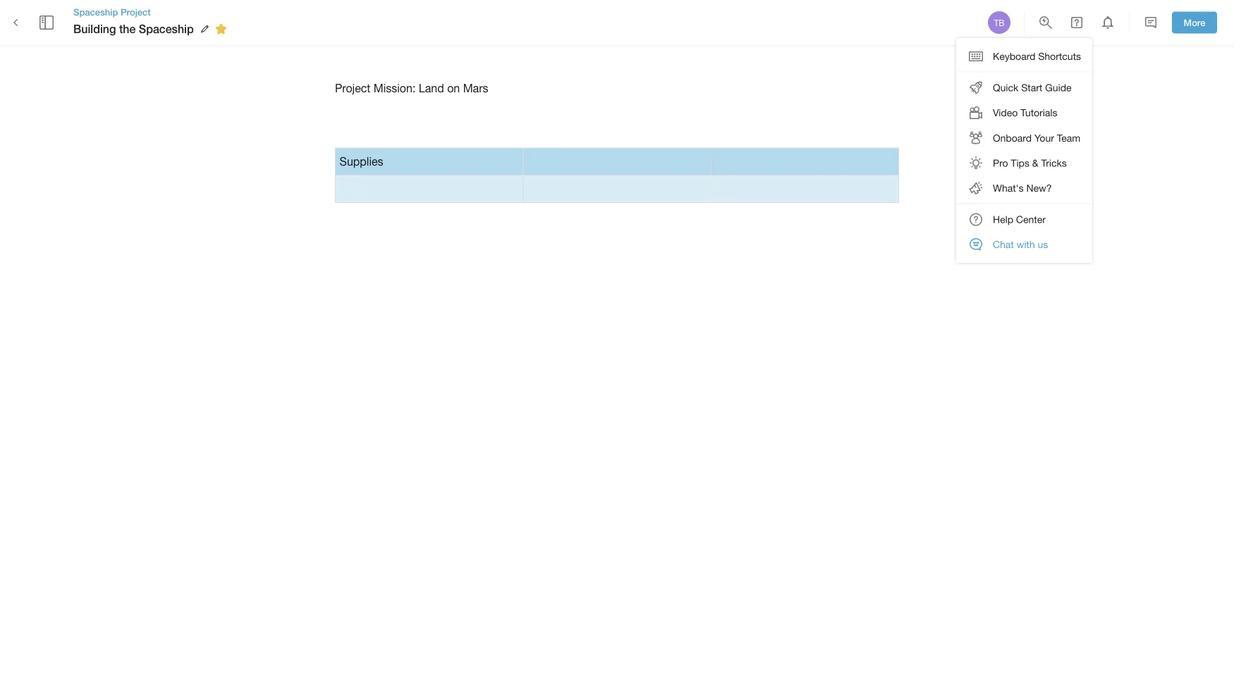 Task type: describe. For each thing, give the bounding box(es) containing it.
tb button
[[986, 9, 1013, 36]]

supplies
[[340, 155, 383, 168]]

what's
[[993, 182, 1024, 194]]

mission:
[[374, 81, 416, 95]]

video tutorials button
[[956, 100, 1092, 125]]

building
[[73, 22, 116, 36]]

keyboard shortcuts
[[993, 50, 1081, 62]]

1 vertical spatial project
[[335, 81, 371, 95]]

onboard your team
[[993, 132, 1081, 144]]

spaceship inside spaceship project link
[[73, 6, 118, 17]]

help center
[[993, 214, 1046, 225]]

chat with us
[[993, 239, 1048, 250]]

video
[[993, 107, 1018, 119]]

tricks
[[1041, 157, 1067, 169]]

quick start guide
[[993, 82, 1072, 94]]

new?
[[1026, 182, 1052, 194]]

quick
[[993, 82, 1019, 94]]

more
[[1184, 17, 1206, 28]]

building the spaceship
[[73, 22, 194, 36]]

center
[[1016, 214, 1046, 225]]

more button
[[1172, 12, 1217, 33]]

quick start guide button
[[956, 75, 1092, 100]]

0 vertical spatial project
[[121, 6, 151, 17]]

tb
[[994, 18, 1005, 28]]

chat with us button
[[956, 232, 1092, 257]]

mars
[[463, 81, 488, 95]]

on
[[447, 81, 460, 95]]

video tutorials
[[993, 107, 1058, 119]]

spaceship project link
[[73, 6, 232, 18]]

pro tips & tricks
[[993, 157, 1067, 169]]

keyboard shortcuts button
[[956, 44, 1092, 69]]



Task type: vqa. For each thing, say whether or not it's contained in the screenshot.
Pro Tips & Tricks
yes



Task type: locate. For each thing, give the bounding box(es) containing it.
0 horizontal spatial spaceship
[[73, 6, 118, 17]]

with
[[1017, 239, 1035, 250]]

pro tips & tricks button
[[956, 150, 1092, 176]]

us
[[1038, 239, 1048, 250]]

keyboard
[[993, 50, 1036, 62]]

your
[[1035, 132, 1054, 144]]

land
[[419, 81, 444, 95]]

tutorials
[[1021, 107, 1058, 119]]

what's new?
[[993, 182, 1052, 194]]

project left mission: at the left top of page
[[335, 81, 371, 95]]

&
[[1032, 157, 1039, 169]]

0 horizontal spatial project
[[121, 6, 151, 17]]

onboard your team button
[[956, 125, 1092, 150]]

project
[[121, 6, 151, 17], [335, 81, 371, 95]]

guide
[[1045, 82, 1072, 94]]

1 horizontal spatial project
[[335, 81, 371, 95]]

0 vertical spatial spaceship
[[73, 6, 118, 17]]

chat
[[993, 239, 1014, 250]]

onboard
[[993, 132, 1032, 144]]

spaceship up the building
[[73, 6, 118, 17]]

help
[[993, 214, 1013, 225]]

project mission: land on mars
[[335, 81, 488, 95]]

spaceship down spaceship project link
[[139, 22, 194, 36]]

project up building the spaceship
[[121, 6, 151, 17]]

what's new? button
[[956, 176, 1092, 201]]

spaceship project
[[73, 6, 151, 17]]

start
[[1021, 82, 1043, 94]]

team
[[1057, 132, 1081, 144]]

spaceship
[[73, 6, 118, 17], [139, 22, 194, 36]]

the
[[119, 22, 136, 36]]

1 horizontal spatial spaceship
[[139, 22, 194, 36]]

shortcuts
[[1038, 50, 1081, 62]]

help center button
[[956, 207, 1092, 232]]

pro
[[993, 157, 1008, 169]]

tips
[[1011, 157, 1030, 169]]

1 vertical spatial spaceship
[[139, 22, 194, 36]]



